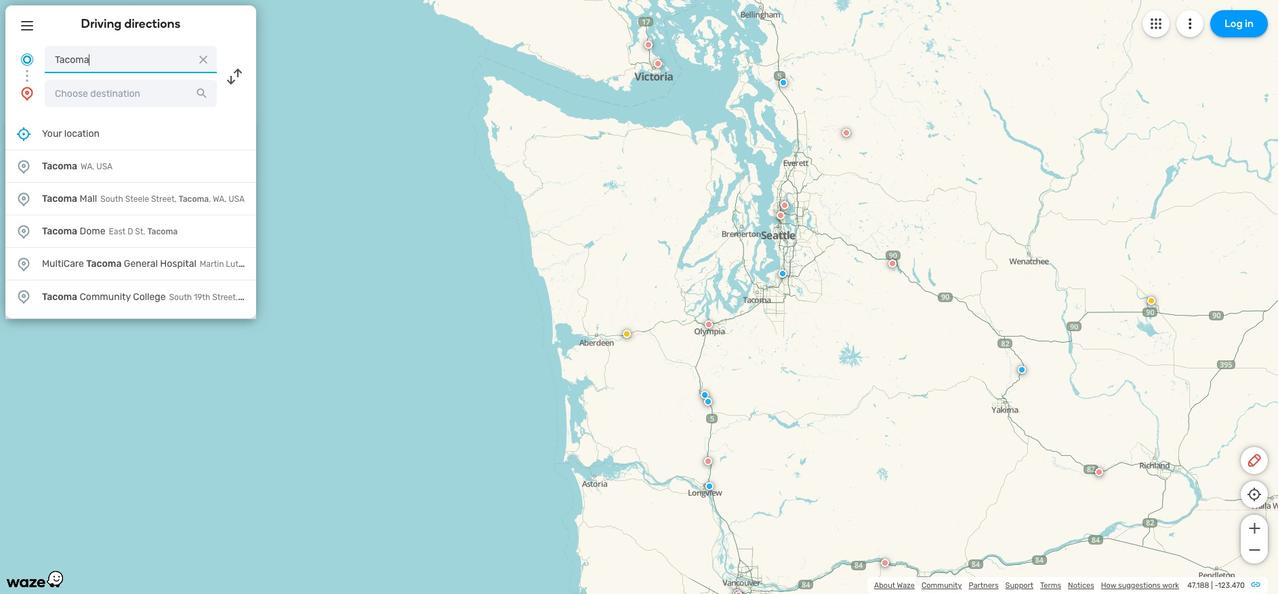 Task type: describe. For each thing, give the bounding box(es) containing it.
5 option from the top
[[5, 281, 256, 313]]

2 vertical spatial road closed image
[[881, 559, 890, 567]]

community link
[[922, 582, 962, 591]]

link image
[[1251, 580, 1262, 591]]

|
[[1212, 582, 1213, 591]]

work
[[1163, 582, 1180, 591]]

about
[[875, 582, 896, 591]]

1 vertical spatial police image
[[706, 483, 714, 491]]

1 option from the top
[[5, 151, 256, 183]]

partners
[[969, 582, 999, 591]]

2 option from the top
[[5, 183, 256, 216]]

x image
[[197, 53, 210, 66]]

location image for 3rd option from the bottom of the page
[[16, 223, 32, 240]]

recenter image
[[16, 126, 32, 142]]

about waze community partners support terms notices how suggestions work
[[875, 582, 1180, 591]]

how suggestions work link
[[1102, 582, 1180, 591]]

waze
[[897, 582, 915, 591]]

terms
[[1041, 582, 1062, 591]]

Choose destination text field
[[45, 80, 217, 107]]

47.188
[[1188, 582, 1210, 591]]

location image for 1st option from the bottom of the page
[[16, 289, 32, 305]]

4 option from the top
[[5, 248, 256, 281]]

support
[[1006, 582, 1034, 591]]

directions
[[124, 16, 181, 31]]

pencil image
[[1247, 453, 1263, 469]]

-
[[1215, 582, 1219, 591]]

0 vertical spatial location image
[[19, 85, 35, 102]]



Task type: locate. For each thing, give the bounding box(es) containing it.
suggestions
[[1119, 582, 1161, 591]]

about waze link
[[875, 582, 915, 591]]

option
[[5, 151, 256, 183], [5, 183, 256, 216], [5, 216, 256, 248], [5, 248, 256, 281], [5, 281, 256, 313]]

1 vertical spatial road closed image
[[889, 260, 897, 268]]

0 vertical spatial police image
[[701, 391, 709, 399]]

1 vertical spatial location image
[[16, 158, 32, 175]]

2 vertical spatial location image
[[16, 256, 32, 272]]

notices
[[1069, 582, 1095, 591]]

location image
[[16, 191, 32, 207], [16, 223, 32, 240], [16, 256, 32, 272]]

road closed image
[[645, 41, 653, 49], [889, 260, 897, 268], [881, 559, 890, 567]]

police image
[[780, 79, 788, 87], [779, 270, 787, 278], [1018, 366, 1027, 374], [704, 398, 713, 406]]

location image for 4th option from the top of the page
[[16, 256, 32, 272]]

2 vertical spatial location image
[[16, 289, 32, 305]]

Choose starting point text field
[[45, 46, 217, 73]]

zoom out image
[[1247, 542, 1263, 559]]

partners link
[[969, 582, 999, 591]]

current location image
[[19, 52, 35, 68]]

location image
[[19, 85, 35, 102], [16, 158, 32, 175], [16, 289, 32, 305]]

123.470
[[1219, 582, 1246, 591]]

driving
[[81, 16, 122, 31]]

list box
[[5, 118, 256, 319]]

1 location image from the top
[[16, 191, 32, 207]]

zoom in image
[[1247, 521, 1263, 537]]

0 vertical spatial hazard image
[[1148, 297, 1156, 305]]

location image for 1st option from the top
[[16, 158, 32, 175]]

location image for 4th option from the bottom of the page
[[16, 191, 32, 207]]

police image
[[701, 391, 709, 399], [706, 483, 714, 491]]

hazard image
[[1148, 297, 1156, 305], [623, 330, 631, 338]]

1 vertical spatial hazard image
[[623, 330, 631, 338]]

0 vertical spatial road closed image
[[645, 41, 653, 49]]

1 vertical spatial location image
[[16, 223, 32, 240]]

road closed image
[[654, 60, 662, 68], [843, 129, 851, 137], [781, 201, 789, 210], [777, 212, 785, 220], [705, 321, 713, 329], [704, 458, 713, 466], [1096, 469, 1104, 477], [734, 590, 742, 595], [735, 592, 743, 595]]

how
[[1102, 582, 1117, 591]]

notices link
[[1069, 582, 1095, 591]]

driving directions
[[81, 16, 181, 31]]

47.188 | -123.470
[[1188, 582, 1246, 591]]

terms link
[[1041, 582, 1062, 591]]

community
[[922, 582, 962, 591]]

support link
[[1006, 582, 1034, 591]]

0 vertical spatial location image
[[16, 191, 32, 207]]

3 option from the top
[[5, 216, 256, 248]]

1 horizontal spatial hazard image
[[1148, 297, 1156, 305]]

2 location image from the top
[[16, 223, 32, 240]]

3 location image from the top
[[16, 256, 32, 272]]

0 horizontal spatial hazard image
[[623, 330, 631, 338]]



Task type: vqa. For each thing, say whether or not it's contained in the screenshot.
recenter icon
yes



